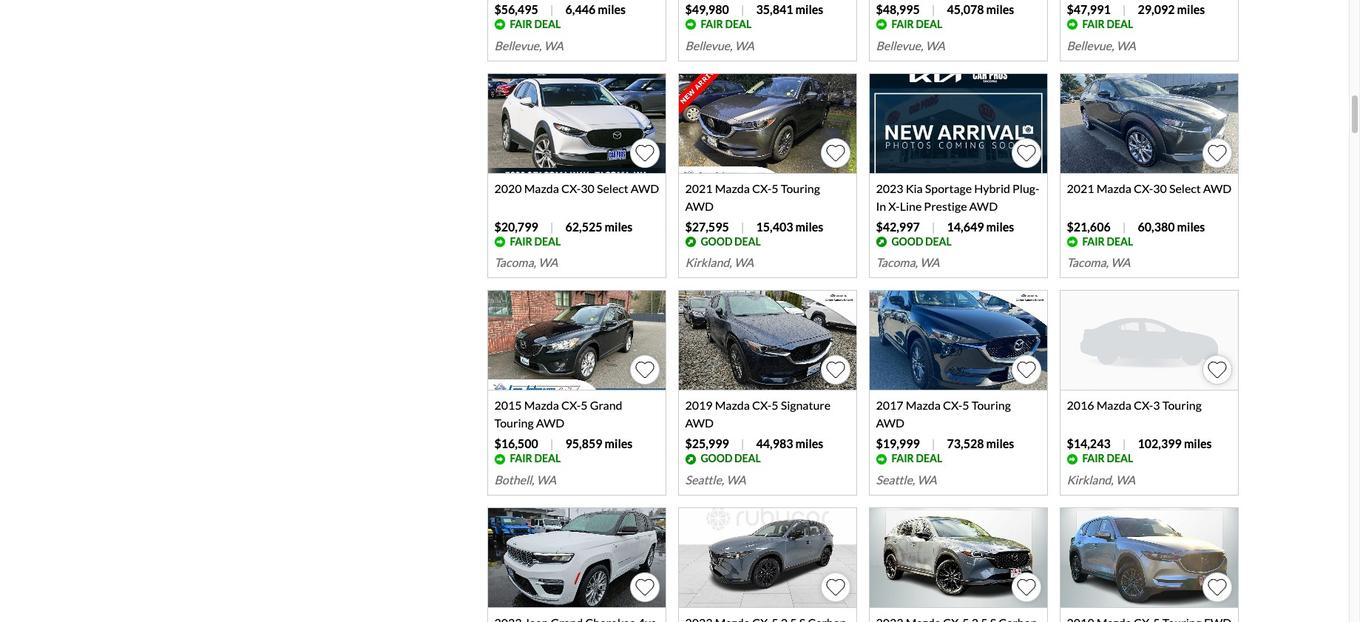 Task type: vqa. For each thing, say whether or not it's contained in the screenshot.
no price changes icon
no



Task type: locate. For each thing, give the bounding box(es) containing it.
miles right 45,078
[[986, 2, 1014, 16]]

44,983
[[756, 437, 793, 451]]

miles for 62,525 miles
[[605, 219, 633, 233]]

seattle,
[[685, 473, 724, 487], [876, 473, 915, 487]]

1 horizontal spatial tacoma, wa
[[876, 255, 940, 270]]

tacoma, wa down $21,606
[[1067, 255, 1131, 270]]

awd down the hybrid
[[969, 199, 998, 213]]

seattle, down '$25,999'
[[685, 473, 724, 487]]

awd inside 2021 mazda cx-5 touring awd
[[685, 199, 714, 213]]

2021 mazda cx-30 select awd
[[1067, 181, 1232, 195]]

5 inside '2017 mazda cx-5 touring awd'
[[962, 398, 969, 412]]

bellevue, wa down $48,995
[[876, 38, 945, 52]]

good down $42,997
[[892, 235, 923, 247]]

| down 2015 mazda cx-5 grand touring awd in the bottom left of the page
[[550, 437, 554, 451]]

45,078
[[947, 2, 984, 16]]

tacoma, for $21,606
[[1067, 255, 1109, 270]]

mazda up $21,606
[[1097, 181, 1132, 195]]

4 bellevue, wa from the left
[[1067, 38, 1136, 52]]

awd up $27,595 on the top right of the page
[[685, 199, 714, 213]]

2021 mazda cx-30 select awd image
[[1061, 74, 1238, 174]]

5 for 15,403
[[772, 181, 779, 195]]

good deal
[[701, 235, 761, 247], [892, 235, 952, 247], [701, 452, 761, 465]]

awd
[[631, 181, 659, 195], [1203, 181, 1232, 195], [685, 199, 714, 213], [969, 199, 998, 213], [536, 416, 565, 430], [685, 416, 714, 430], [876, 416, 905, 430]]

deal for $14,243
[[1107, 452, 1133, 465]]

1 tacoma, wa from the left
[[494, 255, 558, 270]]

0 horizontal spatial seattle,
[[685, 473, 724, 487]]

miles
[[598, 2, 626, 16], [796, 2, 823, 16], [986, 2, 1014, 16], [1177, 2, 1205, 16], [605, 219, 633, 233], [796, 219, 823, 233], [986, 219, 1014, 233], [1177, 219, 1205, 233], [605, 437, 633, 451], [796, 437, 823, 451], [986, 437, 1014, 451], [1184, 437, 1212, 451]]

good deal down $42,997
[[892, 235, 952, 247]]

awd inside 2015 mazda cx-5 grand touring awd
[[536, 416, 565, 430]]

tacoma, for $42,997
[[876, 255, 918, 270]]

touring inside 2021 mazda cx-5 touring awd
[[781, 181, 820, 195]]

mazda inside 2021 mazda cx-5 touring awd
[[715, 181, 750, 195]]

fair deal down $49,980
[[701, 18, 752, 30]]

in
[[876, 199, 886, 213]]

bellevue, wa for $49,980
[[685, 38, 754, 52]]

miles right "44,983"
[[796, 437, 823, 451]]

1 horizontal spatial 2023 mazda cx-5 2.5 s carbon edition awd image
[[870, 508, 1048, 608]]

| for $42,997
[[932, 219, 935, 233]]

bellevue, wa down $47,991
[[1067, 38, 1136, 52]]

kirkland, for $27,595
[[685, 255, 732, 270]]

1 horizontal spatial kirkland, wa
[[1067, 473, 1136, 487]]

bellevue, down $47,991
[[1067, 38, 1114, 52]]

awd inside 2019 mazda cx-5 signature awd
[[685, 416, 714, 430]]

deal down $19,999
[[916, 452, 942, 465]]

kirkland, wa down "$14,243" at right bottom
[[1067, 473, 1136, 487]]

35,841
[[756, 2, 793, 16]]

mazda inside '2017 mazda cx-5 touring awd'
[[906, 398, 941, 412]]

bellevue, down the $56,495 on the top of page
[[494, 38, 542, 52]]

| left 29,092
[[1123, 2, 1126, 16]]

1 seattle, from the left
[[685, 473, 724, 487]]

bellevue, wa down the $56,495 on the top of page
[[494, 38, 564, 52]]

deal down $47,991
[[1107, 18, 1133, 30]]

73,528 miles
[[947, 437, 1014, 451]]

deal for $49,980
[[725, 18, 752, 30]]

miles right 102,399
[[1184, 437, 1212, 451]]

2020
[[494, 181, 522, 195]]

1 horizontal spatial 2021
[[1067, 181, 1094, 195]]

1 30 from the left
[[581, 181, 595, 195]]

5 inside 2021 mazda cx-5 touring awd
[[772, 181, 779, 195]]

fair down $49,980
[[701, 18, 723, 30]]

2 seattle, from the left
[[876, 473, 915, 487]]

2023 mazda cx-5 2.5 s carbon edition awd image
[[679, 508, 857, 608], [870, 508, 1048, 608]]

tacoma, down $20,799
[[494, 255, 536, 270]]

0 horizontal spatial 2023 mazda cx-5 2.5 s carbon edition awd image
[[679, 508, 857, 608]]

1 2021 from the left
[[685, 181, 713, 195]]

3 bellevue, wa from the left
[[876, 38, 945, 52]]

2 30 from the left
[[1153, 181, 1167, 195]]

2016 mazda cx-3 touring image
[[1061, 291, 1238, 391]]

2 bellevue, wa from the left
[[685, 38, 754, 52]]

awd down 2017
[[876, 416, 905, 430]]

2021 inside 2021 mazda cx-5 touring awd
[[685, 181, 713, 195]]

1 horizontal spatial tacoma,
[[876, 255, 918, 270]]

2 tacoma, from the left
[[876, 255, 918, 270]]

fair
[[510, 18, 532, 30], [701, 18, 723, 30], [892, 18, 914, 30], [1082, 18, 1105, 30], [510, 235, 532, 247], [1082, 235, 1105, 247], [510, 452, 532, 465], [892, 452, 914, 465], [1082, 452, 1105, 465]]

tacoma, wa
[[494, 255, 558, 270], [876, 255, 940, 270], [1067, 255, 1131, 270]]

kirkland, wa for $27,595
[[685, 255, 754, 270]]

awd for 2019 mazda cx-5 signature awd
[[685, 416, 714, 430]]

3 tacoma, from the left
[[1067, 255, 1109, 270]]

4 bellevue, from the left
[[1067, 38, 1114, 52]]

cx- up 15,403 on the top right
[[752, 181, 772, 195]]

cx- inside '2017 mazda cx-5 touring awd'
[[943, 398, 963, 412]]

tacoma, wa down $20,799
[[494, 255, 558, 270]]

good
[[701, 235, 733, 247], [892, 235, 923, 247], [701, 452, 733, 465]]

0 horizontal spatial seattle, wa
[[685, 473, 746, 487]]

good deal down '$25,999'
[[701, 452, 761, 465]]

awd up the 62,525 miles
[[631, 181, 659, 195]]

deal down 14,649
[[925, 235, 952, 247]]

mazda for $21,606
[[1097, 181, 1132, 195]]

miles right 6,446 on the top left of page
[[598, 2, 626, 16]]

good for $27,595
[[701, 235, 733, 247]]

1 bellevue, wa from the left
[[494, 38, 564, 52]]

sportage
[[925, 181, 972, 195]]

fair deal up bothell, wa
[[510, 452, 561, 465]]

0 horizontal spatial 30
[[581, 181, 595, 195]]

cx- for 73,528 miles
[[943, 398, 963, 412]]

1 seattle, wa from the left
[[685, 473, 746, 487]]

1 vertical spatial kirkland, wa
[[1067, 473, 1136, 487]]

wa for $21,606
[[1111, 255, 1131, 270]]

2021 up $21,606
[[1067, 181, 1094, 195]]

touring down 2015
[[494, 416, 534, 430]]

5 left signature
[[772, 398, 779, 412]]

wa for $20,799
[[539, 255, 558, 270]]

tacoma, down $42,997
[[876, 255, 918, 270]]

miles for 45,078 miles
[[986, 2, 1014, 16]]

1 horizontal spatial select
[[1169, 181, 1201, 195]]

0 horizontal spatial kirkland,
[[685, 255, 732, 270]]

| down '2017 mazda cx-5 touring awd'
[[932, 437, 935, 451]]

30 up 62,525
[[581, 181, 595, 195]]

seattle, down $19,999
[[876, 473, 915, 487]]

tacoma,
[[494, 255, 536, 270], [876, 255, 918, 270], [1067, 255, 1109, 270]]

1 tacoma, from the left
[[494, 255, 536, 270]]

2 bellevue, from the left
[[685, 38, 733, 52]]

fair down $19,999
[[892, 452, 914, 465]]

5 up 73,528
[[962, 398, 969, 412]]

$21,606
[[1067, 219, 1111, 233]]

1 horizontal spatial seattle, wa
[[876, 473, 937, 487]]

awd inside '2017 mazda cx-5 touring awd'
[[876, 416, 905, 430]]

bellevue, down $49,980
[[685, 38, 733, 52]]

touring for 2021 mazda cx-5 touring awd
[[781, 181, 820, 195]]

mazda for $27,595
[[715, 181, 750, 195]]

0 horizontal spatial select
[[597, 181, 628, 195]]

good deal for $25,999
[[701, 452, 761, 465]]

miles right the 60,380
[[1177, 219, 1205, 233]]

wa for $56,495
[[544, 38, 564, 52]]

30
[[581, 181, 595, 195], [1153, 181, 1167, 195]]

1 horizontal spatial seattle,
[[876, 473, 915, 487]]

miles right 95,859
[[605, 437, 633, 451]]

bellevue, wa for $48,995
[[876, 38, 945, 52]]

0 horizontal spatial 2021
[[685, 181, 713, 195]]

deal down "44,983"
[[735, 452, 761, 465]]

awd up $16,500
[[536, 416, 565, 430]]

35,841 miles
[[756, 2, 823, 16]]

2 horizontal spatial tacoma, wa
[[1067, 255, 1131, 270]]

bellevue, for $49,980
[[685, 38, 733, 52]]

1 horizontal spatial 30
[[1153, 181, 1167, 195]]

|
[[550, 2, 554, 16], [741, 2, 744, 16], [932, 2, 935, 16], [1123, 2, 1126, 16], [550, 219, 554, 233], [741, 219, 744, 233], [932, 219, 935, 233], [1123, 219, 1126, 233], [550, 437, 554, 451], [741, 437, 744, 451], [932, 437, 935, 451], [1123, 437, 1126, 451]]

wa
[[544, 38, 564, 52], [735, 38, 754, 52], [926, 38, 945, 52], [1116, 38, 1136, 52], [539, 255, 558, 270], [734, 255, 754, 270], [920, 255, 940, 270], [1111, 255, 1131, 270], [537, 473, 556, 487], [727, 473, 746, 487], [917, 473, 937, 487], [1116, 473, 1136, 487]]

good deal down $27,595 on the top right of the page
[[701, 235, 761, 247]]

fair down "$14,243" at right bottom
[[1082, 452, 1105, 465]]

0 horizontal spatial tacoma,
[[494, 255, 536, 270]]

miles for 15,403 miles
[[796, 219, 823, 233]]

wa for $14,243
[[1116, 473, 1136, 487]]

cx- inside 2021 mazda cx-5 touring awd
[[752, 181, 772, 195]]

30 up the 60,380
[[1153, 181, 1167, 195]]

73,528
[[947, 437, 984, 451]]

awd for 2021 mazda cx-5 touring awd
[[685, 199, 714, 213]]

kirkland, wa
[[685, 255, 754, 270], [1067, 473, 1136, 487]]

2015 mazda cx-5 grand touring awd
[[494, 398, 622, 430]]

select up the 62,525 miles
[[597, 181, 628, 195]]

$16,500
[[494, 437, 538, 451]]

bellevue, wa down $49,980
[[685, 38, 754, 52]]

1 vertical spatial kirkland,
[[1067, 473, 1114, 487]]

bellevue, wa for $47,991
[[1067, 38, 1136, 52]]

cx- inside 2019 mazda cx-5 signature awd
[[752, 398, 772, 412]]

touring
[[781, 181, 820, 195], [972, 398, 1011, 412], [1162, 398, 1202, 412], [494, 416, 534, 430]]

bellevue,
[[494, 38, 542, 52], [685, 38, 733, 52], [876, 38, 923, 52], [1067, 38, 1114, 52]]

| down 2021 mazda cx-5 touring awd
[[741, 219, 744, 233]]

select for 62,525
[[597, 181, 628, 195]]

3 tacoma, wa from the left
[[1067, 255, 1131, 270]]

select up 60,380 miles
[[1169, 181, 1201, 195]]

seattle, wa down '$25,999'
[[685, 473, 746, 487]]

seattle, wa
[[685, 473, 746, 487], [876, 473, 937, 487]]

good down '$25,999'
[[701, 452, 733, 465]]

60,380
[[1138, 219, 1175, 233]]

seattle, for $19,999
[[876, 473, 915, 487]]

kirkland, for $14,243
[[1067, 473, 1114, 487]]

fair down $20,799
[[510, 235, 532, 247]]

touring right 3
[[1162, 398, 1202, 412]]

| left 35,841
[[741, 2, 744, 16]]

cx- left grand at the left bottom
[[561, 398, 581, 412]]

2023
[[876, 181, 904, 195]]

bothell,
[[494, 473, 534, 487]]

select
[[597, 181, 628, 195], [1169, 181, 1201, 195]]

$49,980
[[685, 2, 729, 16]]

$14,243
[[1067, 437, 1111, 451]]

0 vertical spatial kirkland,
[[685, 255, 732, 270]]

signature
[[781, 398, 831, 412]]

2021
[[685, 181, 713, 195], [1067, 181, 1094, 195]]

| for $21,606
[[1123, 219, 1126, 233]]

3 bellevue, from the left
[[876, 38, 923, 52]]

deal down $49,980
[[725, 18, 752, 30]]

miles right 35,841
[[796, 2, 823, 16]]

kirkland,
[[685, 255, 732, 270], [1067, 473, 1114, 487]]

2017 mazda cx-5 touring awd
[[876, 398, 1011, 430]]

fair for $16,500
[[510, 452, 532, 465]]

deal down 15,403 on the top right
[[735, 235, 761, 247]]

cx- inside 2015 mazda cx-5 grand touring awd
[[561, 398, 581, 412]]

fair down $21,606
[[1082, 235, 1105, 247]]

mazda inside 2015 mazda cx-5 grand touring awd
[[524, 398, 559, 412]]

2 tacoma, wa from the left
[[876, 255, 940, 270]]

2 2021 from the left
[[1067, 181, 1094, 195]]

1 2023 mazda cx-5 2.5 s carbon edition awd image from the left
[[679, 508, 857, 608]]

mazda right 2020
[[524, 181, 559, 195]]

fair deal down $19,999
[[892, 452, 942, 465]]

good for $42,997
[[892, 235, 923, 247]]

seattle, wa down $19,999
[[876, 473, 937, 487]]

1 select from the left
[[597, 181, 628, 195]]

miles right 62,525
[[605, 219, 633, 233]]

| left 6,446 on the top left of page
[[550, 2, 554, 16]]

5 for 95,859
[[581, 398, 588, 412]]

5 inside 2019 mazda cx-5 signature awd
[[772, 398, 779, 412]]

fair for $19,999
[[892, 452, 914, 465]]

touring inside '2017 mazda cx-5 touring awd'
[[972, 398, 1011, 412]]

| for $25,999
[[741, 437, 744, 451]]

bellevue, down $48,995
[[876, 38, 923, 52]]

fair for $47,991
[[1082, 18, 1105, 30]]

fair deal
[[510, 18, 561, 30], [701, 18, 752, 30], [892, 18, 942, 30], [1082, 18, 1133, 30], [510, 235, 561, 247], [1082, 235, 1133, 247], [510, 452, 561, 465], [892, 452, 942, 465], [1082, 452, 1133, 465]]

deal for $48,995
[[916, 18, 942, 30]]

2021 mazda cx-5 touring awd
[[685, 181, 820, 213]]

mazda up $27,595 on the top right of the page
[[715, 181, 750, 195]]

2 seattle, wa from the left
[[876, 473, 937, 487]]

kirkland, wa down $27,595 on the top right of the page
[[685, 255, 754, 270]]

deal for $42,997
[[925, 235, 952, 247]]

cx- up 62,525
[[561, 181, 581, 195]]

fair deal down $20,799
[[510, 235, 561, 247]]

awd for 2017 mazda cx-5 touring awd
[[876, 416, 905, 430]]

deal down $48,995
[[916, 18, 942, 30]]

2017 mazda cx-5 touring awd image
[[870, 291, 1048, 391]]

fair deal down $47,991
[[1082, 18, 1133, 30]]

2015
[[494, 398, 522, 412]]

miles right 73,528
[[986, 437, 1014, 451]]

5 inside 2015 mazda cx-5 grand touring awd
[[581, 398, 588, 412]]

cx-
[[561, 181, 581, 195], [752, 181, 772, 195], [1134, 181, 1153, 195], [561, 398, 581, 412], [752, 398, 772, 412], [943, 398, 963, 412], [1134, 398, 1153, 412]]

kirkland, down $27,595 on the top right of the page
[[685, 255, 732, 270]]

5
[[772, 181, 779, 195], [581, 398, 588, 412], [772, 398, 779, 412], [962, 398, 969, 412]]

102,399 miles
[[1138, 437, 1212, 451]]

wa for $27,595
[[734, 255, 754, 270]]

mazda for $19,999
[[906, 398, 941, 412]]

deal for $27,595
[[735, 235, 761, 247]]

fair deal for $47,991
[[1082, 18, 1133, 30]]

touring inside 2015 mazda cx-5 grand touring awd
[[494, 416, 534, 430]]

cx- up 73,528
[[943, 398, 963, 412]]

fair deal for $20,799
[[510, 235, 561, 247]]

mazda right 2019
[[715, 398, 750, 412]]

fair deal down the $56,495 on the top of page
[[510, 18, 561, 30]]

awd down 2019
[[685, 416, 714, 430]]

2021 up $27,595 on the top right of the page
[[685, 181, 713, 195]]

tacoma, down $21,606
[[1067, 255, 1109, 270]]

deal for $20,799
[[534, 235, 561, 247]]

2 select from the left
[[1169, 181, 1201, 195]]

mazda right 2017
[[906, 398, 941, 412]]

5 up 15,403 on the top right
[[772, 181, 779, 195]]

0 horizontal spatial tacoma, wa
[[494, 255, 558, 270]]

fair for $48,995
[[892, 18, 914, 30]]

deal down $20,799
[[534, 235, 561, 247]]

fair deal down $48,995
[[892, 18, 942, 30]]

tacoma, wa down $42,997
[[876, 255, 940, 270]]

miles for 29,092 miles
[[1177, 2, 1205, 16]]

mazda right 2015
[[524, 398, 559, 412]]

cx- up the 60,380
[[1134, 181, 1153, 195]]

mazda for $20,799
[[524, 181, 559, 195]]

1 bellevue, from the left
[[494, 38, 542, 52]]

mazda
[[524, 181, 559, 195], [715, 181, 750, 195], [1097, 181, 1132, 195], [524, 398, 559, 412], [715, 398, 750, 412], [906, 398, 941, 412], [1097, 398, 1132, 412]]

| left the 60,380
[[1123, 219, 1126, 233]]

1 horizontal spatial kirkland,
[[1067, 473, 1114, 487]]

deal for $47,991
[[1107, 18, 1133, 30]]

mazda right 2016
[[1097, 398, 1132, 412]]

bothell, wa
[[494, 473, 556, 487]]

line
[[900, 199, 922, 213]]

touring up the 15,403 miles
[[781, 181, 820, 195]]

miles right 14,649
[[986, 219, 1014, 233]]

seattle, for $25,999
[[685, 473, 724, 487]]

cx- up 102,399
[[1134, 398, 1153, 412]]

bellevue, wa
[[494, 38, 564, 52], [685, 38, 754, 52], [876, 38, 945, 52], [1067, 38, 1136, 52]]

2 horizontal spatial tacoma,
[[1067, 255, 1109, 270]]

fair down $47,991
[[1082, 18, 1105, 30]]

deal
[[534, 18, 561, 30], [725, 18, 752, 30], [916, 18, 942, 30], [1107, 18, 1133, 30], [534, 235, 561, 247], [735, 235, 761, 247], [925, 235, 952, 247], [1107, 235, 1133, 247], [534, 452, 561, 465], [735, 452, 761, 465], [916, 452, 942, 465], [1107, 452, 1133, 465]]

0 vertical spatial kirkland, wa
[[685, 255, 754, 270]]

0 horizontal spatial kirkland, wa
[[685, 255, 754, 270]]

fair down the $56,495 on the top of page
[[510, 18, 532, 30]]

95,859 miles
[[565, 437, 633, 451]]

mazda inside 2019 mazda cx-5 signature awd
[[715, 398, 750, 412]]

deal down the $56,495 on the top of page
[[534, 18, 561, 30]]

good down $27,595 on the top right of the page
[[701, 235, 733, 247]]

touring up the 73,528 miles
[[972, 398, 1011, 412]]

touring for 2016 mazda cx-3 touring
[[1162, 398, 1202, 412]]

miles right 29,092
[[1177, 2, 1205, 16]]



Task type: describe. For each thing, give the bounding box(es) containing it.
2023 jeep grand cherokee 4xe summit reserve 4wd image
[[488, 508, 666, 608]]

5 for 73,528
[[962, 398, 969, 412]]

fair for $56,495
[[510, 18, 532, 30]]

102,399
[[1138, 437, 1182, 451]]

$47,991
[[1067, 2, 1111, 16]]

fair for $49,980
[[701, 18, 723, 30]]

good for $25,999
[[701, 452, 733, 465]]

awd inside 2023 kia sportage hybrid plug- in x-line prestige awd
[[969, 199, 998, 213]]

cx- for 60,380 miles
[[1134, 181, 1153, 195]]

2019 mazda cx-5 touring fwd image
[[1061, 508, 1238, 608]]

6,446 miles
[[565, 2, 626, 16]]

29,092 miles
[[1138, 2, 1205, 16]]

$27,595
[[685, 219, 729, 233]]

14,649
[[947, 219, 984, 233]]

2021 for 2021 mazda cx-30 select awd
[[1067, 181, 1094, 195]]

miles for 44,983 miles
[[796, 437, 823, 451]]

| for $16,500
[[550, 437, 554, 451]]

wa for $49,980
[[735, 38, 754, 52]]

good deal for $27,595
[[701, 235, 761, 247]]

kia
[[906, 181, 923, 195]]

good deal for $42,997
[[892, 235, 952, 247]]

fair for $21,606
[[1082, 235, 1105, 247]]

deal for $16,500
[[534, 452, 561, 465]]

$20,799
[[494, 219, 538, 233]]

wa for $42,997
[[920, 255, 940, 270]]

| for $49,980
[[741, 2, 744, 16]]

touring for 2017 mazda cx-5 touring awd
[[972, 398, 1011, 412]]

fair deal for $21,606
[[1082, 235, 1133, 247]]

44,983 miles
[[756, 437, 823, 451]]

bellevue, for $56,495
[[494, 38, 542, 52]]

bellevue, wa for $56,495
[[494, 38, 564, 52]]

15,403
[[756, 219, 793, 233]]

tacoma, for $20,799
[[494, 255, 536, 270]]

mazda for $14,243
[[1097, 398, 1132, 412]]

cx- for 15,403 miles
[[752, 181, 772, 195]]

2020 mazda cx-30 select awd image
[[488, 74, 666, 174]]

2015 mazda cx-5 grand touring awd image
[[488, 291, 666, 391]]

fair deal for $16,500
[[510, 452, 561, 465]]

deal for $25,999
[[735, 452, 761, 465]]

fair deal for $14,243
[[1082, 452, 1133, 465]]

awd for 2021 mazda cx-30 select awd
[[1203, 181, 1232, 195]]

| for $14,243
[[1123, 437, 1126, 451]]

2 2023 mazda cx-5 2.5 s carbon edition awd image from the left
[[870, 508, 1048, 608]]

15,403 miles
[[756, 219, 823, 233]]

grand
[[590, 398, 622, 412]]

2023 kia sportage hybrid plug- in x-line prestige awd
[[876, 181, 1040, 213]]

wa for $16,500
[[537, 473, 556, 487]]

fair for $20,799
[[510, 235, 532, 247]]

2020 mazda cx-30 select awd
[[494, 181, 659, 195]]

2019 mazda cx-5 signature awd image
[[679, 291, 857, 391]]

6,446
[[565, 2, 596, 16]]

62,525
[[565, 219, 602, 233]]

| for $47,991
[[1123, 2, 1126, 16]]

$56,495
[[494, 2, 538, 16]]

2019
[[685, 398, 713, 412]]

$42,997
[[876, 219, 920, 233]]

60,380 miles
[[1138, 219, 1205, 233]]

miles for 102,399 miles
[[1184, 437, 1212, 451]]

2021 mazda cx-5 touring awd image
[[679, 74, 857, 174]]

cx- for 95,859 miles
[[561, 398, 581, 412]]

awd for 2020 mazda cx-30 select awd
[[631, 181, 659, 195]]

tacoma, wa for $20,799
[[494, 255, 558, 270]]

bellevue, for $48,995
[[876, 38, 923, 52]]

cx- for 44,983 miles
[[752, 398, 772, 412]]

deal for $19,999
[[916, 452, 942, 465]]

14,649 miles
[[947, 219, 1014, 233]]

29,092
[[1138, 2, 1175, 16]]

miles for 35,841 miles
[[796, 2, 823, 16]]

2021 for 2021 mazda cx-5 touring awd
[[685, 181, 713, 195]]

wa for $19,999
[[917, 473, 937, 487]]

miles for 60,380 miles
[[1177, 219, 1205, 233]]

62,525 miles
[[565, 219, 633, 233]]

2016
[[1067, 398, 1094, 412]]

45,078 miles
[[947, 2, 1014, 16]]

| for $19,999
[[932, 437, 935, 451]]

miles for 14,649 miles
[[986, 219, 1014, 233]]

tacoma, wa for $21,606
[[1067, 255, 1131, 270]]

bellevue, for $47,991
[[1067, 38, 1114, 52]]

miles for 95,859 miles
[[605, 437, 633, 451]]

x-
[[889, 199, 900, 213]]

3
[[1153, 398, 1160, 412]]

fair deal for $56,495
[[510, 18, 561, 30]]

$19,999
[[876, 437, 920, 451]]

$48,995
[[876, 2, 920, 16]]

| for $48,995
[[932, 2, 935, 16]]

seattle, wa for $19,999
[[876, 473, 937, 487]]

tacoma, wa for $42,997
[[876, 255, 940, 270]]

cx- for 62,525 miles
[[561, 181, 581, 195]]

2016 mazda cx-3 touring
[[1067, 398, 1202, 412]]

wa for $48,995
[[926, 38, 945, 52]]

hybrid
[[974, 181, 1010, 195]]

2019 mazda cx-5 signature awd
[[685, 398, 831, 430]]

fair deal for $49,980
[[701, 18, 752, 30]]

30 for 60,380
[[1153, 181, 1167, 195]]

prestige
[[924, 199, 967, 213]]

deal for $56,495
[[534, 18, 561, 30]]

$25,999
[[685, 437, 729, 451]]

plug-
[[1013, 181, 1040, 195]]

30 for 62,525
[[581, 181, 595, 195]]

fair deal for $48,995
[[892, 18, 942, 30]]

mazda for $25,999
[[715, 398, 750, 412]]

fair deal for $19,999
[[892, 452, 942, 465]]

seattle, wa for $25,999
[[685, 473, 746, 487]]

miles for 6,446 miles
[[598, 2, 626, 16]]

2017
[[876, 398, 904, 412]]

| for $56,495
[[550, 2, 554, 16]]

cx- for 102,399 miles
[[1134, 398, 1153, 412]]

| for $20,799
[[550, 219, 554, 233]]

deal for $21,606
[[1107, 235, 1133, 247]]

fair for $14,243
[[1082, 452, 1105, 465]]

| for $27,595
[[741, 219, 744, 233]]

95,859
[[565, 437, 602, 451]]

wa for $25,999
[[727, 473, 746, 487]]

5 for 44,983
[[772, 398, 779, 412]]

2023 kia sportage hybrid plug-in x-line prestige awd image
[[870, 74, 1048, 174]]



